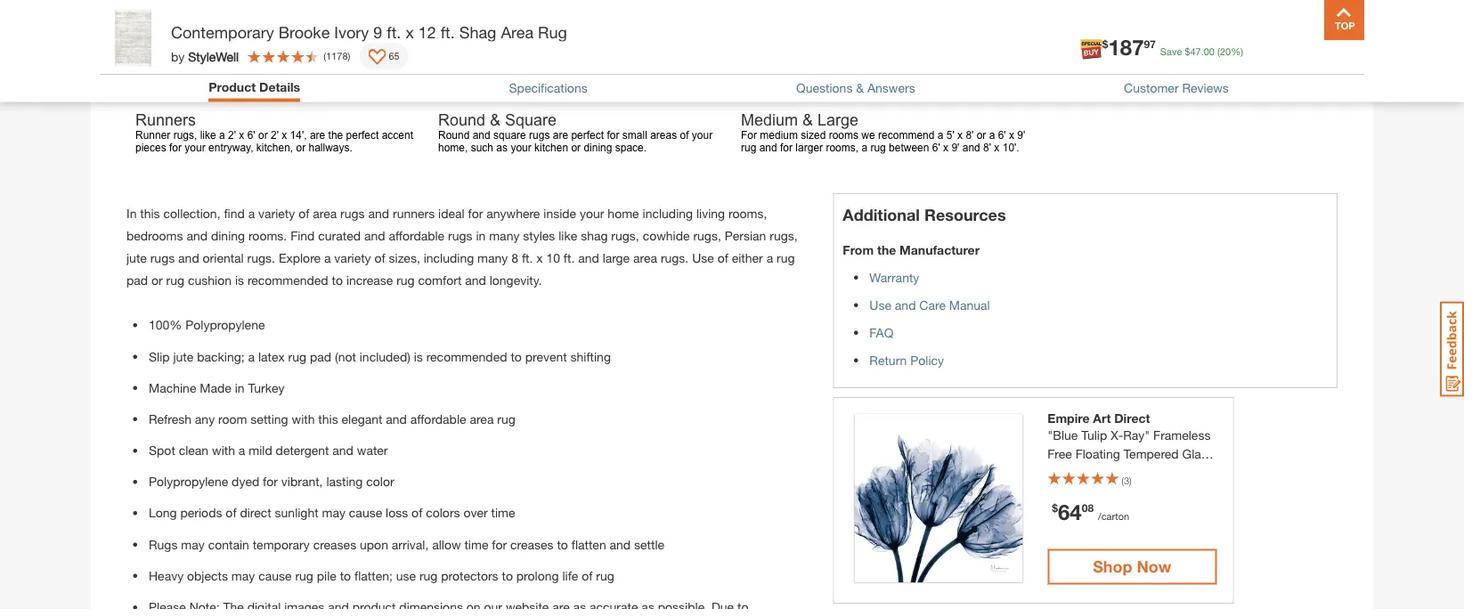 Task type: describe. For each thing, give the bounding box(es) containing it.
use and care manual link
[[870, 297, 990, 312]]

of left either
[[718, 250, 728, 265]]

prevent
[[525, 349, 567, 364]]

now
[[1137, 557, 1172, 576]]

64
[[1058, 499, 1082, 524]]

shop now
[[1093, 557, 1172, 576]]

mild
[[249, 443, 272, 458]]

1 horizontal spatial rugs
[[340, 206, 365, 220]]

explore
[[279, 250, 321, 265]]

contemporary
[[171, 22, 274, 41]]

100%
[[149, 318, 182, 332]]

heavy objects may cause rug pile to flatten; use rug protectors to prolong life of rug
[[149, 568, 614, 583]]

( 1178 )
[[323, 50, 350, 62]]

of up find
[[299, 206, 309, 220]]

dyed
[[232, 474, 259, 489]]

floating
[[1076, 446, 1120, 461]]

1 vertical spatial use
[[870, 297, 891, 312]]

pad inside the in this collection, find a variety of area rugs and runners ideal for anywhere inside your home including living rooms, bedrooms and dining rooms. find curated and affordable rugs in many styles like shag rugs, cowhide rugs, persian rugs, jute rugs and oriental rugs. explore a variety of sizes, including many 8 ft. x 10 ft. and large area rugs. use of either a rug pad or rug cushion is recommended to increase rug comfort and longevity.
[[126, 273, 148, 288]]

$ 187 97
[[1102, 34, 1156, 59]]

in inside the in this collection, find a variety of area rugs and runners ideal for anywhere inside your home including living rooms, bedrooms and dining rooms. find curated and affordable rugs in many styles like shag rugs, cowhide rugs, persian rugs, jute rugs and oriental rugs. explore a variety of sizes, including many 8 ft. x 10 ft. and large area rugs. use of either a rug pad or rug cushion is recommended to increase rug comfort and longevity.
[[476, 228, 486, 243]]

detergent
[[276, 443, 329, 458]]

a right either
[[767, 250, 773, 265]]

and up cushion
[[178, 250, 199, 265]]

(not
[[335, 349, 356, 364]]

top button
[[1324, 0, 1364, 40]]

sizes,
[[389, 250, 420, 265]]

1178
[[326, 50, 348, 62]]

1 vertical spatial cause
[[258, 568, 292, 583]]

home
[[608, 206, 639, 220]]

oriental
[[203, 250, 244, 265]]

customer reviews
[[1124, 81, 1229, 95]]

97
[[1144, 38, 1156, 50]]

curated
[[318, 228, 361, 243]]

care
[[919, 297, 946, 312]]

1 horizontal spatial area
[[470, 412, 494, 426]]

and down collection,
[[187, 228, 208, 243]]

questions
[[796, 81, 853, 95]]

display image
[[368, 49, 386, 67]]

rugs
[[149, 537, 178, 552]]

warranty
[[870, 270, 919, 284]]

specifications
[[509, 81, 588, 95]]

to for protectors
[[502, 568, 513, 583]]

1 vertical spatial many
[[477, 250, 508, 265]]

a down curated
[[324, 250, 331, 265]]

ft. right 8
[[522, 250, 533, 265]]

elegant
[[342, 412, 382, 426]]

00
[[1204, 45, 1215, 57]]

0 horizontal spatial may
[[181, 537, 205, 552]]

your
[[580, 206, 604, 220]]

8
[[511, 250, 518, 265]]

0 horizontal spatial rugs
[[150, 250, 175, 265]]

over
[[464, 506, 488, 520]]

shag
[[459, 22, 496, 41]]

and left water
[[332, 443, 353, 458]]

of left "sizes,"
[[374, 250, 385, 265]]

arrival,
[[392, 537, 429, 552]]

stylewell
[[188, 49, 239, 63]]

any
[[195, 412, 215, 426]]

and right elegant
[[386, 412, 407, 426]]

glass
[[1182, 446, 1214, 461]]

.
[[1201, 45, 1204, 57]]

1 rugs. from the left
[[247, 250, 275, 265]]

water
[[357, 443, 388, 458]]

use and care manual
[[870, 297, 990, 312]]

panel
[[1048, 465, 1079, 479]]

polypropylene dyed for vibrant, lasting color
[[149, 474, 394, 489]]

reviews
[[1182, 81, 1229, 95]]

0 vertical spatial x
[[406, 22, 414, 41]]

of left direct
[[226, 506, 237, 520]]

loss
[[386, 506, 408, 520]]

color
[[366, 474, 394, 489]]

living
[[696, 206, 725, 220]]

( for ( 3 )
[[1122, 475, 1124, 486]]

is inside the in this collection, find a variety of area rugs and runners ideal for anywhere inside your home including living rooms, bedrooms and dining rooms. find curated and affordable rugs in many styles like shag rugs, cowhide rugs, persian rugs, jute rugs and oriental rugs. explore a variety of sizes, including many 8 ft. x 10 ft. and large area rugs. use of either a rug pad or rug cushion is recommended to increase rug comfort and longevity.
[[235, 273, 244, 288]]

cowhide
[[643, 228, 690, 243]]

affordable inside the in this collection, find a variety of area rugs and runners ideal for anywhere inside your home including living rooms, bedrooms and dining rooms. find curated and affordable rugs in many styles like shag rugs, cowhide rugs, persian rugs, jute rugs and oriental rugs. explore a variety of sizes, including many 8 ft. x 10 ft. and large area rugs. use of either a rug pad or rug cushion is recommended to increase rug comfort and longevity.
[[389, 228, 445, 243]]

flatten;
[[355, 568, 393, 583]]

rugs may contain temporary creases upon arrival, allow time for creases to flatten and settle
[[149, 537, 664, 552]]

runners
[[393, 206, 435, 220]]

and left runners
[[368, 206, 389, 220]]

room
[[218, 412, 247, 426]]

of right loss
[[412, 506, 422, 520]]

longevity.
[[490, 273, 542, 288]]

additional resources
[[843, 205, 1006, 224]]

2 creases from the left
[[510, 537, 554, 552]]

protectors
[[441, 568, 498, 583]]

wall
[[1130, 465, 1153, 479]]

spot clean with a mild detergent and water
[[149, 443, 388, 458]]

0 vertical spatial art
[[1093, 411, 1111, 426]]

slip jute backing; a latex rug pad (not included) is recommended to prevent shifting
[[149, 349, 611, 364]]

and right comfort
[[465, 273, 486, 288]]

2 horizontal spatial area
[[633, 250, 657, 265]]

temporary
[[253, 537, 310, 552]]

ideal
[[438, 206, 465, 220]]

) for ( 1178 )
[[348, 50, 350, 62]]

to for recommended
[[511, 349, 522, 364]]

machine made in turkey
[[149, 380, 285, 395]]

upon
[[360, 537, 388, 552]]

comfort
[[418, 273, 462, 288]]

direct
[[1114, 411, 1150, 426]]

$ for 187
[[1102, 38, 1108, 50]]

$ for 64
[[1052, 502, 1058, 515]]

jute inside the in this collection, find a variety of area rugs and runners ideal for anywhere inside your home including living rooms, bedrooms and dining rooms. find curated and affordable rugs in many styles like shag rugs, cowhide rugs, persian rugs, jute rugs and oriental rugs. explore a variety of sizes, including many 8 ft. x 10 ft. and large area rugs. use of either a rug pad or rug cushion is recommended to increase rug comfort and longevity.
[[126, 250, 147, 265]]

questions & answers
[[796, 81, 915, 95]]

2 horizontal spatial (
[[1218, 45, 1220, 57]]

x inside the in this collection, find a variety of area rugs and runners ideal for anywhere inside your home including living rooms, bedrooms and dining rooms. find curated and affordable rugs in many styles like shag rugs, cowhide rugs, persian rugs, jute rugs and oriental rugs. explore a variety of sizes, including many 8 ft. x 10 ft. and large area rugs. use of either a rug pad or rug cushion is recommended to increase rug comfort and longevity.
[[536, 250, 543, 265]]

rug
[[538, 22, 567, 41]]

clean
[[179, 443, 209, 458]]

65 button
[[359, 43, 408, 69]]

ft. right 12
[[441, 22, 455, 41]]

0 horizontal spatial area
[[313, 206, 337, 220]]

0 vertical spatial with
[[292, 412, 315, 426]]

direct
[[240, 506, 271, 520]]

1 vertical spatial time
[[464, 537, 488, 552]]



Task type: vqa. For each thing, say whether or not it's contained in the screenshot.
Wall
yes



Task type: locate. For each thing, give the bounding box(es) containing it.
product details button
[[209, 79, 300, 98], [209, 79, 300, 94]]

shop
[[1093, 557, 1132, 576]]

art
[[1093, 411, 1111, 426], [1157, 465, 1173, 479]]

1 horizontal spatial use
[[870, 297, 891, 312]]

0 vertical spatial many
[[489, 228, 520, 243]]

) for ( 3 )
[[1129, 475, 1132, 486]]

1 horizontal spatial (
[[1122, 475, 1124, 486]]

long periods of direct sunlight may cause loss of colors over time
[[149, 506, 515, 520]]

0 vertical spatial use
[[692, 250, 714, 265]]

this inside the in this collection, find a variety of area rugs and runners ideal for anywhere inside your home including living rooms, bedrooms and dining rooms. find curated and affordable rugs in many styles like shag rugs, cowhide rugs, persian rugs, jute rugs and oriental rugs. explore a variety of sizes, including many 8 ft. x 10 ft. and large area rugs. use of either a rug pad or rug cushion is recommended to increase rug comfort and longevity.
[[140, 206, 160, 220]]

manufacturer
[[900, 242, 980, 257]]

0 vertical spatial time
[[491, 506, 515, 520]]

may down "lasting" at the bottom left of the page
[[322, 506, 346, 520]]

use inside the in this collection, find a variety of area rugs and runners ideal for anywhere inside your home including living rooms, bedrooms and dining rooms. find curated and affordable rugs in many styles like shag rugs, cowhide rugs, persian rugs, jute rugs and oriental rugs. explore a variety of sizes, including many 8 ft. x 10 ft. and large area rugs. use of either a rug pad or rug cushion is recommended to increase rug comfort and longevity.
[[692, 250, 714, 265]]

08
[[1082, 502, 1094, 515]]

( left wall
[[1122, 475, 1124, 486]]

by stylewell
[[171, 49, 239, 63]]

2 horizontal spatial rugs
[[448, 228, 472, 243]]

use left either
[[692, 250, 714, 265]]

polypropylene down clean on the left bottom
[[149, 474, 228, 489]]

rugs
[[340, 206, 365, 220], [448, 228, 472, 243], [150, 250, 175, 265]]

graphic
[[1082, 465, 1126, 479]]

use up "faq" link
[[870, 297, 891, 312]]

recommended
[[247, 273, 328, 288], [426, 349, 507, 364]]

1 vertical spatial in
[[235, 380, 245, 395]]

2 horizontal spatial $
[[1185, 45, 1190, 57]]

including up cowhide
[[643, 206, 693, 220]]

0 horizontal spatial this
[[140, 206, 160, 220]]

0 horizontal spatial use
[[692, 250, 714, 265]]

1 vertical spatial area
[[633, 250, 657, 265]]

0 vertical spatial rugs
[[340, 206, 365, 220]]

use
[[396, 568, 416, 583]]

to left prolong
[[502, 568, 513, 583]]

1 horizontal spatial $
[[1102, 38, 1108, 50]]

like
[[559, 228, 577, 243]]

included)
[[360, 349, 410, 364]]

and left care on the right of the page
[[895, 297, 916, 312]]

1 horizontal spatial is
[[414, 349, 423, 364]]

including up comfort
[[424, 250, 474, 265]]

rugs up or
[[150, 250, 175, 265]]

either
[[732, 250, 763, 265]]

shop now button
[[1048, 549, 1217, 585]]

1 vertical spatial x
[[536, 250, 543, 265]]

) down ivory
[[348, 50, 350, 62]]

9
[[373, 22, 382, 41]]

may down contain
[[231, 568, 255, 583]]

this
[[140, 206, 160, 220], [318, 412, 338, 426]]

0 horizontal spatial variety
[[258, 206, 295, 220]]

life
[[562, 568, 578, 583]]

pad left (not
[[310, 349, 331, 364]]

1 horizontal spatial variety
[[334, 250, 371, 265]]

1 vertical spatial with
[[212, 443, 235, 458]]

65
[[389, 50, 400, 62]]

1 horizontal spatial )
[[1129, 475, 1132, 486]]

the
[[877, 242, 896, 257]]

0 vertical spatial pad
[[126, 273, 148, 288]]

pad left or
[[126, 273, 148, 288]]

machine
[[149, 380, 196, 395]]

rugs up curated
[[340, 206, 365, 220]]

rugs, down living
[[693, 228, 721, 243]]

variety up rooms.
[[258, 206, 295, 220]]

resources
[[924, 205, 1006, 224]]

recommended left prevent
[[426, 349, 507, 364]]

save $ 47 . 00 ( 20 %)
[[1160, 45, 1243, 57]]

bedrooms
[[126, 228, 183, 243]]

$ inside $ 64 08 /carton
[[1052, 502, 1058, 515]]

cause
[[349, 506, 382, 520], [258, 568, 292, 583]]

a right find
[[248, 206, 255, 220]]

0 horizontal spatial creases
[[313, 537, 356, 552]]

1 vertical spatial including
[[424, 250, 474, 265]]

1 horizontal spatial pad
[[310, 349, 331, 364]]

rooms,
[[729, 206, 767, 220]]

( right 00
[[1218, 45, 1220, 57]]

for up protectors
[[492, 537, 507, 552]]

many
[[489, 228, 520, 243], [477, 250, 508, 265]]

0 horizontal spatial jute
[[126, 250, 147, 265]]

to inside the in this collection, find a variety of area rugs and runners ideal for anywhere inside your home including living rooms, bedrooms and dining rooms. find curated and affordable rugs in many styles like shag rugs, cowhide rugs, persian rugs, jute rugs and oriental rugs. explore a variety of sizes, including many 8 ft. x 10 ft. and large area rugs. use of either a rug pad or rug cushion is recommended to increase rug comfort and longevity.
[[332, 273, 343, 288]]

colors
[[426, 506, 460, 520]]

free
[[1048, 446, 1072, 461]]

tulip
[[1081, 427, 1107, 442]]

jute right slip
[[173, 349, 194, 364]]

1 horizontal spatial in
[[476, 228, 486, 243]]

47
[[1190, 45, 1201, 57]]

( down brooke
[[323, 50, 326, 62]]

contemporary brooke ivory 9 ft. x 12 ft. shag area rug
[[171, 22, 567, 41]]

0 horizontal spatial recommended
[[247, 273, 328, 288]]

this left elegant
[[318, 412, 338, 426]]

1 vertical spatial variety
[[334, 250, 371, 265]]

for right dyed
[[263, 474, 278, 489]]

tempered
[[1124, 446, 1179, 461]]

1 horizontal spatial creases
[[510, 537, 554, 552]]

0 vertical spatial recommended
[[247, 273, 328, 288]]

187
[[1108, 34, 1144, 59]]

many down anywhere
[[489, 228, 520, 243]]

x left 10
[[536, 250, 543, 265]]

2 vertical spatial for
[[492, 537, 507, 552]]

backing;
[[197, 349, 245, 364]]

rugs, right "persian"
[[770, 228, 798, 243]]

0 horizontal spatial is
[[235, 273, 244, 288]]

latex
[[258, 349, 285, 364]]

ft. right 9
[[387, 22, 401, 41]]

0 vertical spatial cause
[[349, 506, 382, 520]]

0 horizontal spatial including
[[424, 250, 474, 265]]

in this collection, find a variety of area rugs and runners ideal for anywhere inside your home including living rooms, bedrooms and dining rooms. find curated and affordable rugs in many styles like shag rugs, cowhide rugs, persian rugs, jute rugs and oriental rugs. explore a variety of sizes, including many 8 ft. x 10 ft. and large area rugs. use of either a rug pad or rug cushion is recommended to increase rug comfort and longevity.
[[126, 206, 798, 288]]

1 horizontal spatial recommended
[[426, 349, 507, 364]]

1 horizontal spatial rugs.
[[661, 250, 689, 265]]

1 horizontal spatial rugs,
[[693, 228, 721, 243]]

ft. right 10
[[564, 250, 575, 265]]

1 vertical spatial for
[[263, 474, 278, 489]]

1 horizontal spatial may
[[231, 568, 255, 583]]

1 horizontal spatial x
[[536, 250, 543, 265]]

0 horizontal spatial rugs,
[[611, 228, 639, 243]]

additional
[[843, 205, 920, 224]]

sunlight
[[275, 506, 318, 520]]

product image image
[[104, 9, 162, 67]]

shag
[[581, 228, 608, 243]]

rooms.
[[248, 228, 287, 243]]

jute down bedrooms
[[126, 250, 147, 265]]

0 vertical spatial including
[[643, 206, 693, 220]]

rugs. down cowhide
[[661, 250, 689, 265]]

customer
[[1124, 81, 1179, 95]]

settle
[[634, 537, 664, 552]]

0 horizontal spatial )
[[348, 50, 350, 62]]

spot
[[149, 443, 175, 458]]

10
[[546, 250, 560, 265]]

0 vertical spatial in
[[476, 228, 486, 243]]

1 vertical spatial rugs
[[448, 228, 472, 243]]

1 horizontal spatial with
[[292, 412, 315, 426]]

0 vertical spatial polypropylene
[[185, 318, 265, 332]]

vibrant,
[[281, 474, 323, 489]]

find
[[224, 206, 245, 220]]

0 horizontal spatial art
[[1093, 411, 1111, 426]]

rugs down ideal
[[448, 228, 472, 243]]

made
[[200, 380, 231, 395]]

ivory
[[334, 22, 369, 41]]

persian
[[725, 228, 766, 243]]

anywhere
[[487, 206, 540, 220]]

art up tulip
[[1093, 411, 1111, 426]]

0 horizontal spatial cause
[[258, 568, 292, 583]]

a
[[248, 206, 255, 220], [324, 250, 331, 265], [767, 250, 773, 265], [248, 349, 255, 364], [239, 443, 245, 458]]

1 vertical spatial recommended
[[426, 349, 507, 364]]

with
[[292, 412, 315, 426], [212, 443, 235, 458]]

$ left .
[[1185, 45, 1190, 57]]

creases up prolong
[[510, 537, 554, 552]]

2 rugs, from the left
[[693, 228, 721, 243]]

0 vertical spatial jute
[[126, 250, 147, 265]]

and down shag
[[578, 250, 599, 265]]

variety
[[258, 206, 295, 220], [334, 250, 371, 265]]

2 vertical spatial may
[[231, 568, 255, 583]]

$ inside $ 187 97
[[1102, 38, 1108, 50]]

2 horizontal spatial may
[[322, 506, 346, 520]]

1 vertical spatial affordable
[[410, 412, 466, 426]]

3 rugs, from the left
[[770, 228, 798, 243]]

1 vertical spatial pad
[[310, 349, 331, 364]]

( for ( 1178 )
[[323, 50, 326, 62]]

policy
[[910, 353, 944, 367]]

recommended inside the in this collection, find a variety of area rugs and runners ideal for anywhere inside your home including living rooms, bedrooms and dining rooms. find curated and affordable rugs in many styles like shag rugs, cowhide rugs, persian rugs, jute rugs and oriental rugs. explore a variety of sizes, including many 8 ft. x 10 ft. and large area rugs. use of either a rug pad or rug cushion is recommended to increase rug comfort and longevity.
[[247, 273, 328, 288]]

to left flatten
[[557, 537, 568, 552]]

1 horizontal spatial including
[[643, 206, 693, 220]]

x left 12
[[406, 22, 414, 41]]

lasting
[[326, 474, 363, 489]]

recommended down "explore"
[[247, 273, 328, 288]]

allow
[[432, 537, 461, 552]]

0 horizontal spatial in
[[235, 380, 245, 395]]

time right over
[[491, 506, 515, 520]]

to right pile
[[340, 568, 351, 583]]

is right included)
[[414, 349, 423, 364]]

use
[[692, 250, 714, 265], [870, 297, 891, 312]]

area
[[313, 206, 337, 220], [633, 250, 657, 265], [470, 412, 494, 426]]

0 horizontal spatial (
[[323, 50, 326, 62]]

1 horizontal spatial art
[[1157, 465, 1173, 479]]

and left 'settle'
[[610, 537, 631, 552]]

ray"
[[1123, 427, 1150, 442]]

warranty link
[[870, 270, 919, 284]]

turkey
[[248, 380, 285, 395]]

2 rugs. from the left
[[661, 250, 689, 265]]

dining
[[211, 228, 245, 243]]

&
[[856, 81, 864, 95]]

shifting
[[570, 349, 611, 364]]

with up detergent
[[292, 412, 315, 426]]

feedback link image
[[1440, 301, 1464, 397]]

to for creases
[[557, 537, 568, 552]]

0 vertical spatial affordable
[[389, 228, 445, 243]]

( 3 )
[[1122, 475, 1132, 486]]

$ left 97
[[1102, 38, 1108, 50]]

manual
[[949, 297, 990, 312]]

cause down temporary
[[258, 568, 292, 583]]

0 horizontal spatial with
[[212, 443, 235, 458]]

"blue
[[1048, 427, 1078, 442]]

2 horizontal spatial rugs,
[[770, 228, 798, 243]]

many left 8
[[477, 250, 508, 265]]

may right rugs
[[181, 537, 205, 552]]

1 vertical spatial may
[[181, 537, 205, 552]]

1 creases from the left
[[313, 537, 356, 552]]

answers
[[867, 81, 915, 95]]

"blue tulip x-ray" frameless free floating tempered glass panel graphic wall art image
[[852, 411, 1025, 585]]

a left latex
[[248, 349, 255, 364]]

save
[[1160, 45, 1182, 57]]

creases down "long periods of direct sunlight may cause loss of colors over time"
[[313, 537, 356, 552]]

questions & answers button
[[796, 81, 915, 95], [796, 81, 915, 95]]

0 vertical spatial variety
[[258, 206, 295, 220]]

setting
[[251, 412, 288, 426]]

0 horizontal spatial time
[[464, 537, 488, 552]]

rugs, down home at the left of page
[[611, 228, 639, 243]]

1 horizontal spatial time
[[491, 506, 515, 520]]

a left mild
[[239, 443, 245, 458]]

100% polypropylene
[[149, 318, 265, 332]]

1 horizontal spatial this
[[318, 412, 338, 426]]

0 vertical spatial this
[[140, 206, 160, 220]]

rugs. down rooms.
[[247, 250, 275, 265]]

0 vertical spatial for
[[468, 206, 483, 220]]

2 vertical spatial area
[[470, 412, 494, 426]]

0 horizontal spatial $
[[1052, 502, 1058, 515]]

with right clean on the left bottom
[[212, 443, 235, 458]]

0 horizontal spatial x
[[406, 22, 414, 41]]

of right life
[[582, 568, 593, 583]]

1 horizontal spatial cause
[[349, 506, 382, 520]]

is down 'oriental'
[[235, 273, 244, 288]]

1 vertical spatial is
[[414, 349, 423, 364]]

this right in
[[140, 206, 160, 220]]

0 horizontal spatial rugs.
[[247, 250, 275, 265]]

affordable right elegant
[[410, 412, 466, 426]]

3
[[1124, 475, 1129, 486]]

12
[[418, 22, 436, 41]]

for right ideal
[[468, 206, 483, 220]]

) right the graphic
[[1129, 475, 1132, 486]]

polypropylene up backing;
[[185, 318, 265, 332]]

for inside the in this collection, find a variety of area rugs and runners ideal for anywhere inside your home including living rooms, bedrooms and dining rooms. find curated and affordable rugs in many styles like shag rugs, cowhide rugs, persian rugs, jute rugs and oriental rugs. explore a variety of sizes, including many 8 ft. x 10 ft. and large area rugs. use of either a rug pad or rug cushion is recommended to increase rug comfort and longevity.
[[468, 206, 483, 220]]

art down tempered
[[1157, 465, 1173, 479]]

1 vertical spatial jute
[[173, 349, 194, 364]]

1 rugs, from the left
[[611, 228, 639, 243]]

$ left 08
[[1052, 502, 1058, 515]]

0 vertical spatial is
[[235, 273, 244, 288]]

1 horizontal spatial jute
[[173, 349, 194, 364]]

pile
[[317, 568, 336, 583]]

empire
[[1048, 411, 1090, 426]]

1 vertical spatial this
[[318, 412, 338, 426]]

x-
[[1111, 427, 1123, 442]]

0 vertical spatial may
[[322, 506, 346, 520]]

$ 64 08 /carton
[[1052, 499, 1129, 524]]

to left increase
[[332, 273, 343, 288]]

variety down curated
[[334, 250, 371, 265]]

0 vertical spatial area
[[313, 206, 337, 220]]

)
[[348, 50, 350, 62], [1129, 475, 1132, 486]]

cause left loss
[[349, 506, 382, 520]]

area
[[501, 22, 534, 41]]

1 horizontal spatial for
[[468, 206, 483, 220]]

1 vertical spatial polypropylene
[[149, 474, 228, 489]]

increase
[[346, 273, 393, 288]]

cushion
[[188, 273, 232, 288]]

0 horizontal spatial for
[[263, 474, 278, 489]]

to left prevent
[[511, 349, 522, 364]]

affordable down runners
[[389, 228, 445, 243]]

time right allow
[[464, 537, 488, 552]]

2 horizontal spatial for
[[492, 537, 507, 552]]

1 vertical spatial )
[[1129, 475, 1132, 486]]

and right curated
[[364, 228, 385, 243]]

2 vertical spatial rugs
[[150, 250, 175, 265]]

1 vertical spatial art
[[1157, 465, 1173, 479]]



